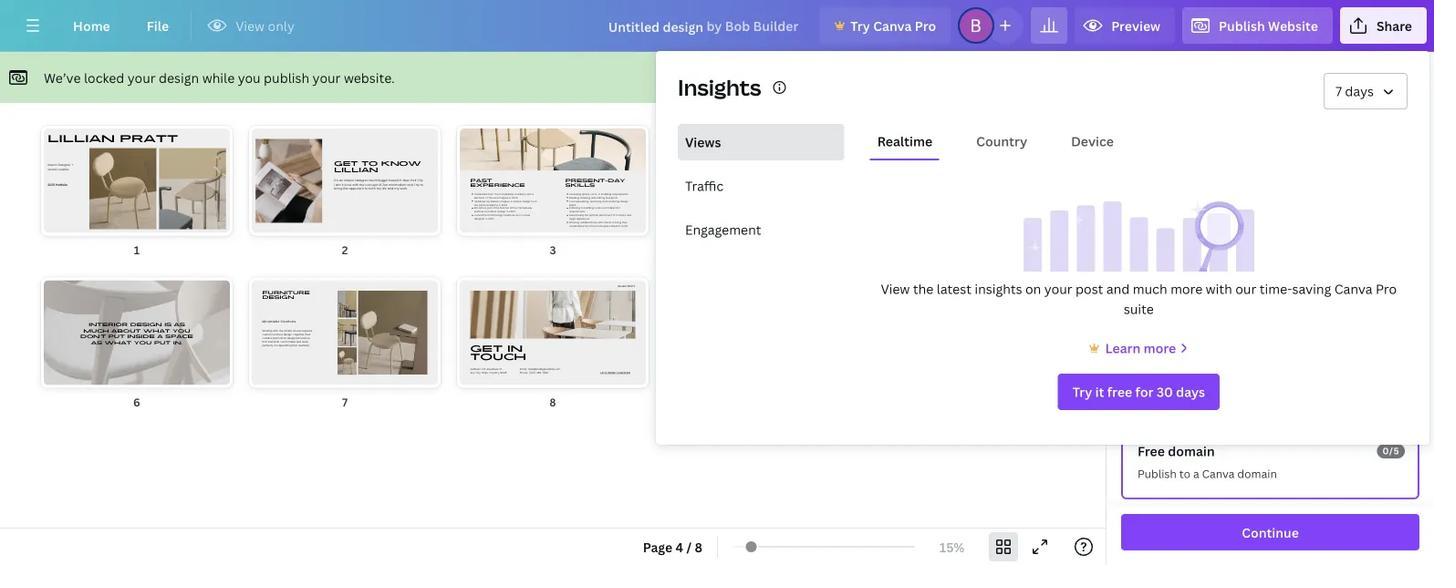 Task type: locate. For each thing, give the bounding box(es) containing it.
0 vertical spatial get
[[334, 159, 358, 167]]

0 horizontal spatial what
[[105, 340, 132, 346]]

1 vertical spatial both
[[274, 341, 280, 345]]

at
[[396, 85, 405, 99], [510, 207, 512, 211]]

0 vertical spatial working
[[613, 136, 648, 151]]

institute inside became a part-time teacher at the trempleway institute for interior design in 2023 joined the dxcb design studio as an in-house designer in 2023
[[267, 98, 301, 112]]

optimal inside assessing space, room, or builiding requirements reading, drawing, and editing blueprints conceptualizing, sketching, and rendering design plans adhering to building codes and inspection requirements determining the optimal placement of furniture and large appliances working collaboratively with clients to bring their residential and commercial space dreams to life
[[589, 214, 599, 218]]

in- inside became a part-time teacher at the trempleway institute for interior design in 2023 joined the dxcb design studio as an in-house designer in 2023
[[431, 111, 444, 125]]

canva inside button
[[873, 17, 912, 34]]

0 horizontal spatial trempleway
[[425, 85, 478, 99]]

rendering
[[608, 200, 620, 204]]

both
[[369, 187, 376, 192], [274, 341, 280, 345]]

their inside assessing space, room, or builiding requirements reading, drawing, and editing blueprints conceptualizing, sketching, and rendering design plans adhering to building codes and inspection requirements determining the optimal placement of furniture and large appliances working collaboratively with clients to bring their residential and commercial space dreams to life
[[622, 221, 627, 225]]

1 horizontal spatial appliances
[[638, 124, 687, 138]]

design for interior design is as much about what you don't put inside a space as what you put in.
[[130, 323, 162, 328]]

pratt
[[120, 132, 178, 144]]

concept
[[365, 182, 378, 188]]

what down is
[[143, 328, 170, 334]]

2 horizontal spatial life
[[814, 149, 827, 164]]

life
[[814, 149, 827, 164], [382, 187, 387, 192], [625, 224, 628, 228]]

1 horizontal spatial designer
[[355, 178, 369, 183]]

experience
[[470, 182, 525, 188]]

with right academy
[[527, 193, 532, 196]]

2023 down website.
[[394, 98, 415, 112]]

our
[[1236, 281, 1257, 298]]

on inside view the latest insights on your post and much more with our time-saving canva pro suite
[[1026, 281, 1042, 298]]

post
[[1076, 281, 1104, 298]]

on right insights
[[1026, 281, 1042, 298]]

bring
[[780, 136, 802, 151], [334, 187, 342, 192], [615, 221, 621, 225]]

1 vertical spatial view
[[881, 281, 910, 298]]

teacher
[[360, 85, 394, 99], [500, 207, 509, 211]]

the
[[408, 85, 422, 99], [1283, 107, 1320, 137], [299, 111, 313, 125], [669, 111, 683, 125], [359, 182, 364, 188], [495, 193, 498, 196], [474, 203, 478, 207], [513, 207, 517, 211], [483, 214, 487, 218], [585, 214, 589, 218], [913, 281, 934, 298]]

try for try canva pro
[[851, 17, 870, 34]]

as
[[404, 111, 414, 125], [512, 214, 515, 218], [174, 323, 185, 328], [91, 340, 102, 346]]

1 vertical spatial clients
[[604, 221, 611, 225]]

with left the at the bottom of the page
[[273, 330, 278, 334]]

the down insights
[[669, 111, 683, 125]]

get up 123
[[470, 343, 503, 354]]

2 horizontal spatial space
[[736, 149, 764, 164]]

commercial inside adhering to building codes and inspection requirements determining the optimal placement of furniture and large appliances working collaboratively with clients to bring their residential and commercial space dreams to life
[[681, 149, 734, 164]]

of down rendering
[[613, 214, 615, 218]]

3
[[550, 243, 556, 258]]

joined
[[267, 111, 296, 125], [474, 214, 482, 218]]

0 horizontal spatial from
[[488, 193, 494, 196]]

more inside view the latest insights on your post and much more with our time-saving canva pro suite
[[1171, 281, 1203, 298]]

1 horizontal spatial placement
[[722, 111, 769, 125]]

part- right publish
[[314, 85, 338, 99]]

for inside button
[[1136, 384, 1154, 401]]

institute
[[267, 98, 301, 112], [474, 210, 484, 214]]

in.
[[173, 340, 183, 346]]

dxcb up i'm
[[315, 111, 339, 125]]

0 vertical spatial joined
[[267, 111, 296, 125]]

and inside my star projects design for a restaurant and bar
[[1033, 210, 1038, 215]]

more right learn
[[1144, 340, 1176, 357]]

canva inside view the latest insights on your post and much more with our time-saving canva pro suite
[[1335, 281, 1373, 298]]

that
[[262, 341, 267, 345]]

interior design is as much about what you don't put inside a space as what you put in. button
[[44, 281, 230, 411]]

for
[[304, 98, 316, 112], [485, 210, 488, 214], [1013, 210, 1016, 215], [1136, 384, 1154, 401]]

try right builder
[[851, 17, 870, 34]]

collaboratively inside assessing space, room, or builiding requirements reading, drawing, and editing blueprints conceptualizing, sketching, and rendering design plans adhering to building codes and inspection requirements determining the optimal placement of furniture and large appliances working collaboratively with clients to bring their residential and commercial space dreams to life
[[580, 221, 597, 225]]

2 vertical spatial life
[[625, 224, 628, 228]]

space inside assessing space, room, or builiding requirements reading, drawing, and editing blueprints conceptualizing, sketching, and rendering design plans adhering to building codes and inspection requirements determining the optimal placement of furniture and large appliances working collaboratively with clients to bring their residential and commercial space dreams to life
[[603, 224, 611, 228]]

1 vertical spatial 8
[[695, 539, 703, 556]]

lillian up interior
[[334, 166, 378, 174]]

collaboratively down sketching,
[[580, 221, 597, 225]]

while
[[202, 69, 235, 86]]

design.
[[283, 333, 292, 338]]

0 vertical spatial view
[[236, 17, 265, 34]]

1 vertical spatial life
[[382, 187, 387, 192]]

a right academy
[[533, 193, 534, 196]]

design up the minimalist
[[262, 295, 294, 300]]

codes down sketching,
[[594, 207, 602, 211]]

design inside main menu bar
[[663, 18, 704, 35]]

state,
[[482, 371, 489, 376]]

at inside graduated from the trempleway academy with a bachelor of fine arts degree in 2020 obtained my master's degree in interior design from the same academy in 2022 became a part-time teacher at the trempleway institute for interior design in 2023 joined the dxcb design studio as an in-house designer in 2023
[[510, 207, 512, 211]]

teacher inside graduated from the trempleway academy with a bachelor of fine arts degree in 2020 obtained my master's degree in interior design from the same academy in 2022 became a part-time teacher at the trempleway institute for interior design in 2023 joined the dxcb design studio as an in-house designer in 2023
[[500, 207, 509, 211]]

publish inside the "publish website" dropdown button
[[1219, 17, 1265, 34]]

1 vertical spatial optimal
[[589, 214, 599, 218]]

1 vertical spatial designer
[[355, 178, 369, 183]]

trempleway down 2020
[[518, 207, 532, 211]]

to inside get to know lillian
[[361, 159, 378, 167]]

clients up traffic button
[[738, 136, 766, 151]]

an down 2020
[[516, 214, 519, 218]]

commercial up traffic
[[681, 149, 734, 164]]

touch
[[470, 352, 526, 363]]

1 horizontal spatial at
[[510, 207, 512, 211]]

publish
[[264, 69, 309, 86]]

learn
[[1106, 340, 1141, 357]]

design
[[663, 18, 704, 35], [159, 69, 199, 86], [620, 200, 628, 204], [262, 295, 294, 300], [130, 323, 162, 328]]

1 vertical spatial working
[[569, 221, 579, 225]]

i left try
[[414, 182, 415, 188]]

design left the "by"
[[663, 18, 704, 35]]

0 horizontal spatial canva
[[873, 17, 912, 34]]

in inside get in touch
[[507, 343, 523, 354]]

an inside graduated from the trempleway academy with a bachelor of fine arts degree in 2020 obtained my master's degree in interior design from the same academy in 2022 became a part-time teacher at the trempleway institute for interior design in 2023 joined the dxcb design studio as an in-house designer in 2023
[[516, 214, 519, 218]]

large inside assessing space, room, or builiding requirements reading, drawing, and editing blueprints conceptualizing, sketching, and rendering design plans adhering to building codes and inspection requirements determining the optimal placement of furniture and large appliances working collaboratively with clients to bring their residential and commercial space dreams to life
[[569, 217, 576, 221]]

clients
[[738, 136, 766, 151], [604, 221, 611, 225]]

0 horizontal spatial became
[[267, 85, 303, 99]]

1 vertical spatial joined
[[474, 214, 482, 218]]

0 vertical spatial from
[[488, 193, 494, 196]]

design inside furniture design
[[262, 295, 294, 300]]

0 vertical spatial at
[[396, 85, 405, 99]]

pro inside button
[[915, 17, 936, 34]]

1 horizontal spatial optimal
[[685, 111, 719, 125]]

furniture up aesthetic.
[[300, 337, 310, 341]]

working inside assessing space, room, or builiding requirements reading, drawing, and editing blueprints conceptualizing, sketching, and rendering design plans adhering to building codes and inspection requirements determining the optimal placement of furniture and large appliances working collaboratively with clients to bring their residential and commercial space dreams to life
[[569, 221, 579, 225]]

design for untitled design by bob builder
[[663, 18, 704, 35]]

both right was
[[274, 341, 280, 345]]

designer inside 'i'm an interior designer and blogger based in new york city. i am in love with the concept of zen minimalism and i try to bring this approach to both my life and my work.'
[[355, 178, 369, 183]]

your inside view the latest insights on your post and much more with our time-saving canva pro suite
[[1045, 281, 1073, 298]]

bachelor
[[474, 196, 485, 200]]

appliances down the conceptualizing,
[[576, 217, 590, 221]]

creative
[[57, 167, 69, 172]]

portfolio
[[55, 183, 67, 187]]

clients inside adhering to building codes and inspection requirements determining the optimal placement of furniture and large appliances working collaboratively with clients to bring their residential and commercial space dreams to life
[[738, 136, 766, 151]]

0 horizontal spatial institute
[[267, 98, 301, 112]]

interior inside interior design is as much about what you don't put inside a space as what you put in.
[[89, 323, 128, 328]]

adhering down the conceptualizing,
[[569, 207, 580, 211]]

8 right / at the bottom left
[[695, 539, 703, 556]]

house inside became a part-time teacher at the trempleway institute for interior design in 2023 joined the dxcb design studio as an in-house designer in 2023
[[444, 111, 471, 125]]

with inside assessing space, room, or builiding requirements reading, drawing, and editing blueprints conceptualizing, sketching, and rendering design plans adhering to building codes and inspection requirements determining the optimal placement of furniture and large appliances working collaboratively with clients to bring their residential and commercial space dreams to life
[[598, 221, 603, 225]]

0 vertical spatial space
[[736, 149, 764, 164]]

required
[[302, 330, 312, 334]]

1 horizontal spatial collaboratively
[[651, 136, 715, 151]]

approach
[[349, 187, 364, 192]]

what down about
[[105, 340, 132, 346]]

0 horizontal spatial on
[[1026, 281, 1042, 298]]

space
[[736, 149, 764, 164], [603, 224, 611, 228], [165, 334, 193, 340]]

became down only
[[267, 85, 303, 99]]

1 vertical spatial on
[[1189, 325, 1205, 342]]

0 vertical spatial inspection
[[754, 85, 799, 99]]

your left post
[[1045, 281, 1073, 298]]

codes inside adhering to building codes and inspection requirements determining the optimal placement of furniture and large appliances working collaboratively with clients to bring their residential and commercial space dreams to life
[[704, 85, 731, 99]]

2 horizontal spatial an
[[516, 214, 519, 218]]

large down plans
[[569, 217, 576, 221]]

we've locked your design while you publish your website.
[[44, 69, 395, 86]]

0 vertical spatial try
[[851, 17, 870, 34]]

try canva pro button
[[820, 7, 951, 44]]

try inside button
[[851, 17, 870, 34]]

part- inside became a part-time teacher at the trempleway institute for interior design in 2023 joined the dxcb design studio as an in-house designer in 2023
[[314, 85, 338, 99]]

the left latest
[[913, 281, 934, 298]]

1 horizontal spatial get
[[470, 343, 503, 354]]

both inside 'i'm an interior designer and blogger based in new york city. i am in love with the concept of zen minimalism and i try to bring this approach to both my life and my work.'
[[369, 187, 376, 192]]

7 for 7
[[342, 395, 348, 410]]

let's
[[601, 371, 607, 376]]

2 horizontal spatial bring
[[780, 136, 802, 151]]

both inside the minimalist comforts working with the amber house required custom furniture design. together, their creative team and i designed furniture that was both comfortable and sleek, perfectly encapsulating their aesthetic.
[[274, 341, 280, 345]]

inspection inside assessing space, room, or builiding requirements reading, drawing, and editing blueprints conceptualizing, sketching, and rendering design plans adhering to building codes and inspection requirements determining the optimal placement of furniture and large appliances working collaboratively with clients to bring their residential and commercial space dreams to life
[[608, 207, 620, 211]]

designer
[[58, 163, 71, 168]]

as down 2020
[[512, 214, 515, 218]]

2 horizontal spatial i
[[414, 182, 415, 188]]

country inside button
[[977, 133, 1028, 150]]

working up creative
[[262, 330, 272, 334]]

a inside interior design is as much about what you don't put inside a space as what you put in.
[[157, 334, 163, 340]]

building inside assessing space, room, or builiding requirements reading, drawing, and editing blueprints conceptualizing, sketching, and rendering design plans adhering to building codes and inspection requirements determining the optimal placement of furniture and large appliances working collaboratively with clients to bring their residential and commercial space dreams to life
[[584, 207, 594, 211]]

the inside 'i'm an interior designer and blogger based in new york city. i am in love with the concept of zen minimalism and i try to bring this approach to both my life and my work.'
[[359, 182, 364, 188]]

insights
[[975, 281, 1023, 298]]

0 vertical spatial country
[[977, 133, 1028, 150]]

1 horizontal spatial determining
[[613, 111, 666, 125]]

0 horizontal spatial large
[[569, 217, 576, 221]]

1 horizontal spatial 8
[[695, 539, 703, 556]]

1 vertical spatial country
[[489, 371, 499, 376]]

requirements down untitled
[[613, 98, 671, 112]]

codes inside assessing space, room, or builiding requirements reading, drawing, and editing blueprints conceptualizing, sketching, and rendering design plans adhering to building codes and inspection requirements determining the optimal placement of furniture and large appliances working collaboratively with clients to bring their residential and commercial space dreams to life
[[594, 207, 602, 211]]

123
[[482, 368, 486, 372]]

try it free for 30 days
[[1073, 384, 1205, 401]]

i left designed
[[286, 337, 287, 341]]

1 vertical spatial what
[[105, 340, 132, 346]]

1 horizontal spatial much
[[1133, 281, 1168, 298]]

bar
[[1039, 210, 1043, 215]]

adhering
[[613, 85, 652, 99], [569, 207, 580, 211]]

country inside let's work together address: 123 anywhere st. any city, state, country 12345 phone: (123) 456 7890 email: hello@reallygreatsite.com
[[489, 371, 499, 376]]

furniture up traffic button
[[783, 111, 819, 125]]

0 horizontal spatial collaboratively
[[580, 221, 597, 225]]

in-
[[431, 111, 444, 125], [520, 214, 523, 218]]

1 horizontal spatial pro
[[1376, 281, 1397, 298]]

8
[[550, 395, 556, 410], [695, 539, 703, 556]]

0 horizontal spatial 7
[[342, 395, 348, 410]]

1 horizontal spatial large
[[613, 124, 635, 138]]

2 vertical spatial working
[[262, 330, 272, 334]]

an inside 'i'm an interior designer and blogger based in new york city. i am in love with the concept of zen minimalism and i try to bring this approach to both my life and my work.'
[[339, 178, 343, 183]]

country
[[977, 133, 1028, 150], [489, 371, 499, 376]]

your right 'locked'
[[128, 69, 156, 86]]

collaboratively up traffic
[[651, 136, 715, 151]]

designer inside became a part-time teacher at the trempleway institute for interior design in 2023 joined the dxcb design studio as an in-house designer in 2023
[[267, 124, 305, 138]]

2025 portfolio
[[48, 183, 67, 187]]

only
[[268, 17, 295, 34]]

try
[[416, 182, 420, 188]]

2
[[342, 243, 348, 258]]

2023
[[394, 98, 415, 112], [318, 124, 339, 138], [509, 210, 515, 214], [488, 217, 494, 221]]

my right same
[[486, 200, 490, 204]]

1 horizontal spatial on
[[1189, 325, 1205, 342]]

studio down 2022
[[504, 214, 511, 218]]

placement down rendering
[[599, 214, 612, 218]]

determining up "day"
[[613, 111, 666, 125]]

1 vertical spatial part-
[[487, 207, 494, 211]]

studio
[[374, 111, 401, 125], [504, 214, 511, 218]]

1 vertical spatial collaboratively
[[580, 221, 597, 225]]

furniture inside adhering to building codes and inspection requirements determining the optimal placement of furniture and large appliances working collaboratively with clients to bring their residential and commercial space dreams to life
[[783, 111, 819, 125]]

for down publish
[[304, 98, 316, 112]]

1 vertical spatial canva
[[1335, 281, 1373, 298]]

optimal inside adhering to building codes and inspection requirements determining the optimal placement of furniture and large appliances working collaboratively with clients to bring their residential and commercial space dreams to life
[[685, 111, 719, 125]]

inside
[[127, 334, 155, 340]]

and
[[734, 85, 751, 99], [822, 111, 839, 125], [661, 149, 678, 164], [369, 178, 375, 183], [407, 182, 413, 188], [388, 187, 393, 192], [591, 196, 596, 200], [603, 200, 607, 204], [603, 207, 607, 211], [1033, 210, 1038, 215], [627, 214, 632, 218], [583, 224, 587, 228], [1107, 281, 1130, 298], [280, 337, 285, 341], [296, 341, 301, 345]]

is
[[164, 323, 172, 328]]

0 vertical spatial dreams
[[766, 149, 800, 164]]

building down sketching,
[[584, 207, 594, 211]]

0 horizontal spatial dxcb
[[315, 111, 339, 125]]

you down inside at the left of the page
[[134, 340, 152, 346]]

free
[[1138, 443, 1165, 460]]

adhering inside adhering to building codes and inspection requirements determining the optimal placement of furniture and large appliances working collaboratively with clients to bring their residential and commercial space dreams to life
[[613, 85, 652, 99]]

clients down rendering
[[604, 221, 611, 225]]

collaboratively inside adhering to building codes and inspection requirements determining the optimal placement of furniture and large appliances working collaboratively with clients to bring their residential and commercial space dreams to life
[[651, 136, 715, 151]]

0 vertical spatial adhering
[[613, 85, 652, 99]]

dreams inside adhering to building codes and inspection requirements determining the optimal placement of furniture and large appliances working collaboratively with clients to bring their residential and commercial space dreams to life
[[766, 149, 800, 164]]

more
[[1171, 281, 1203, 298], [1144, 340, 1176, 357]]

design up inside at the left of the page
[[130, 323, 162, 328]]

lillian left pratt
[[618, 285, 627, 289]]

publish for publish to the web
[[1172, 107, 1250, 137]]

0 horizontal spatial space
[[165, 334, 193, 340]]

an inside became a part-time teacher at the trempleway institute for interior design in 2023 joined the dxcb design studio as an in-house designer in 2023
[[417, 111, 429, 125]]

of inside 'i'm an interior designer and blogger based in new york city. i am in love with the concept of zen minimalism and i try to bring this approach to both my life and my work.'
[[379, 182, 382, 188]]

inspection down rendering
[[608, 207, 620, 211]]

dreams down rendering
[[612, 224, 621, 228]]

of inside assessing space, room, or builiding requirements reading, drawing, and editing blueprints conceptualizing, sketching, and rendering design plans adhering to building codes and inspection requirements determining the optimal placement of furniture and large appliances working collaboratively with clients to bring their residential and commercial space dreams to life
[[613, 214, 615, 218]]

joined down publish
[[267, 111, 296, 125]]

skills
[[565, 182, 595, 188]]

builder
[[753, 18, 799, 35]]

designed
[[287, 337, 299, 341]]

house inside graduated from the trempleway academy with a bachelor of fine arts degree in 2020 obtained my master's degree in interior design from the same academy in 2022 became a part-time teacher at the trempleway institute for interior design in 2023 joined the dxcb design studio as an in-house designer in 2023
[[523, 214, 530, 218]]

1 vertical spatial from
[[531, 200, 537, 204]]

1 horizontal spatial life
[[625, 224, 628, 228]]

bring down rendering
[[615, 221, 621, 225]]

furniture inside assessing space, room, or builiding requirements reading, drawing, and editing blueprints conceptualizing, sketching, and rendering design plans adhering to building codes and inspection requirements determining the optimal placement of furniture and large appliances working collaboratively with clients to bring their residential and commercial space dreams to life
[[616, 214, 626, 218]]

view only status
[[199, 15, 304, 37]]

of
[[772, 111, 780, 125], [379, 182, 382, 188], [486, 196, 488, 200], [613, 214, 615, 218]]

1 horizontal spatial 7
[[1336, 83, 1342, 100]]

view left only
[[236, 17, 265, 34]]

1 vertical spatial house
[[523, 214, 530, 218]]

day
[[608, 178, 625, 183]]

new
[[403, 178, 409, 183]]

time right publish
[[338, 85, 357, 99]]

1 horizontal spatial an
[[417, 111, 429, 125]]

1 vertical spatial bring
[[334, 187, 342, 192]]

2 horizontal spatial canva
[[1335, 281, 1373, 298]]

1 vertical spatial lillian
[[618, 285, 627, 289]]

commercial down sketching,
[[588, 224, 603, 228]]

8 down let's work together address: 123 anywhere st. any city, state, country 12345 phone: (123) 456 7890 email: hello@reallygreatsite.com
[[550, 395, 556, 410]]

website
[[1268, 17, 1318, 34]]

for left the 'restaurant'
[[1013, 210, 1016, 215]]

try for try it free for 30 days
[[1073, 384, 1093, 401]]

i left am
[[334, 182, 335, 188]]

trempleway right website.
[[425, 85, 478, 99]]

an right i'm
[[339, 178, 343, 183]]

your right publish
[[313, 69, 341, 86]]

0 horizontal spatial designer
[[267, 124, 305, 138]]

0 vertical spatial both
[[369, 187, 376, 192]]

optimal up "views"
[[685, 111, 719, 125]]

studio inside became a part-time teacher at the trempleway institute for interior design in 2023 joined the dxcb design studio as an in-house designer in 2023
[[374, 111, 401, 125]]

1 vertical spatial space
[[603, 224, 611, 228]]

1 horizontal spatial working
[[569, 221, 579, 225]]

0 vertical spatial canva
[[873, 17, 912, 34]]

inspection
[[754, 85, 799, 99], [608, 207, 620, 211]]

0 vertical spatial optimal
[[685, 111, 719, 125]]

you right the while
[[238, 69, 261, 86]]

0 vertical spatial life
[[814, 149, 827, 164]]

1 vertical spatial pro
[[1376, 281, 1397, 298]]

in down website.
[[383, 98, 391, 112]]

0 vertical spatial lillian
[[334, 166, 378, 174]]

view for view the latest insights on your post and much more with our time-saving canva pro suite
[[881, 281, 910, 298]]

much
[[1133, 281, 1168, 298], [83, 328, 109, 334]]

dxcb
[[315, 111, 339, 125], [488, 214, 494, 218]]

1 horizontal spatial part-
[[487, 207, 494, 211]]

interior inside became a part-time teacher at the trempleway institute for interior design in 2023 joined the dxcb design studio as an in-house designer in 2023
[[318, 98, 348, 112]]

view inside view the latest insights on your post and much more with our time-saving canva pro suite
[[881, 281, 910, 298]]

became down obtained
[[474, 207, 484, 211]]

0 horizontal spatial residential
[[569, 224, 582, 228]]

0 vertical spatial more
[[1171, 281, 1203, 298]]

1 horizontal spatial adhering
[[613, 85, 652, 99]]

trempleway right arts at top
[[499, 193, 514, 196]]

7 inside "button"
[[1336, 83, 1342, 100]]

determining inside adhering to building codes and inspection requirements determining the optimal placement of furniture and large appliances working collaboratively with clients to bring their residential and commercial space dreams to life
[[613, 111, 666, 125]]

dxcb down academy
[[488, 214, 494, 218]]

0 horizontal spatial pro
[[915, 17, 936, 34]]

to
[[655, 85, 664, 99], [1255, 107, 1279, 137], [769, 136, 777, 151], [803, 149, 812, 164], [361, 159, 378, 167], [420, 182, 423, 188], [365, 187, 368, 192], [581, 207, 583, 211], [612, 221, 615, 225], [622, 224, 624, 228], [1164, 401, 1175, 416], [1180, 467, 1191, 482]]

space up traffic button
[[736, 149, 764, 164]]

home
[[73, 17, 110, 34]]

interior designer + visual creative
[[48, 163, 74, 172]]

on right the resize
[[1189, 325, 1205, 342]]

domain up the publish to a canva domain on the bottom right
[[1168, 443, 1215, 460]]

of left the fine
[[486, 196, 488, 200]]

determining
[[613, 111, 666, 125], [569, 214, 584, 218]]

with left our
[[1206, 281, 1233, 298]]

1 horizontal spatial try
[[1073, 384, 1093, 401]]

1 vertical spatial teacher
[[500, 207, 509, 211]]

get for touch
[[470, 343, 503, 354]]

publish for publish website
[[1219, 17, 1265, 34]]

get up interior
[[334, 159, 358, 167]]

0 vertical spatial much
[[1133, 281, 1168, 298]]

part- down master's
[[487, 207, 494, 211]]

0 horizontal spatial country
[[489, 371, 499, 376]]

an up the know
[[417, 111, 429, 125]]

residential inside assessing space, room, or builiding requirements reading, drawing, and editing blueprints conceptualizing, sketching, and rendering design plans adhering to building codes and inspection requirements determining the optimal placement of furniture and large appliances working collaboratively with clients to bring their residential and commercial space dreams to life
[[569, 224, 582, 228]]

placement down insights
[[722, 111, 769, 125]]

design right rendering
[[620, 200, 628, 204]]

the inside assessing space, room, or builiding requirements reading, drawing, and editing blueprints conceptualizing, sketching, and rendering design plans adhering to building codes and inspection requirements determining the optimal placement of furniture and large appliances working collaboratively with clients to bring their residential and commercial space dreams to life
[[585, 214, 589, 218]]

try inside button
[[1073, 384, 1093, 401]]

canva
[[873, 17, 912, 34], [1335, 281, 1373, 298], [1202, 467, 1235, 482]]

bring left the this at the top left of page
[[334, 187, 342, 192]]

much up suite
[[1133, 281, 1168, 298]]

bring inside adhering to building codes and inspection requirements determining the optimal placement of furniture and large appliances working collaboratively with clients to bring their residential and commercial space dreams to life
[[780, 136, 802, 151]]

1 horizontal spatial you
[[173, 328, 190, 334]]

joined down same
[[474, 214, 482, 218]]

try
[[851, 17, 870, 34], [1073, 384, 1093, 401]]

adhering inside assessing space, room, or builiding requirements reading, drawing, and editing blueprints conceptualizing, sketching, and rendering design plans adhering to building codes and inspection requirements determining the optimal placement of furniture and large appliances working collaboratively with clients to bring their residential and commercial space dreams to life
[[569, 207, 580, 211]]

0 vertical spatial in-
[[431, 111, 444, 125]]

0 vertical spatial 7
[[1336, 83, 1342, 100]]

requirements
[[613, 98, 671, 112], [612, 193, 628, 196], [569, 210, 585, 214]]

as up the know
[[404, 111, 414, 125]]

institute down publish
[[267, 98, 301, 112]]

view for view only
[[236, 17, 265, 34]]

resize
[[1147, 325, 1186, 342]]

0 horizontal spatial an
[[339, 178, 343, 183]]

pro
[[915, 17, 936, 34], [1376, 281, 1397, 298]]

am
[[336, 182, 341, 188]]

2 vertical spatial an
[[516, 214, 519, 218]]

0 vertical spatial determining
[[613, 111, 666, 125]]

for inside my star projects design for a restaurant and bar
[[1013, 210, 1016, 215]]

with inside graduated from the trempleway academy with a bachelor of fine arts degree in 2020 obtained my master's degree in interior design from the same academy in 2022 became a part-time teacher at the trempleway institute for interior design in 2023 joined the dxcb design studio as an in-house designer in 2023
[[527, 193, 532, 196]]

teacher inside became a part-time teacher at the trempleway institute for interior design in 2023 joined the dxcb design studio as an in-house designer in 2023
[[360, 85, 394, 99]]

a inside my star projects design for a restaurant and bar
[[1017, 210, 1019, 215]]

bring up traffic button
[[780, 136, 802, 151]]

0 vertical spatial house
[[444, 111, 471, 125]]

studio down website.
[[374, 111, 401, 125]]

commercial
[[681, 149, 734, 164], [588, 224, 603, 228]]

the down same
[[483, 214, 487, 218]]

get inside get to know lillian
[[334, 159, 358, 167]]

a left the 'restaurant'
[[1017, 210, 1019, 215]]

i
[[334, 182, 335, 188], [414, 182, 415, 188], [286, 337, 287, 341]]

0 horizontal spatial studio
[[374, 111, 401, 125]]

0 horizontal spatial time
[[338, 85, 357, 99]]

design inside interior design is as much about what you don't put inside a space as what you put in.
[[130, 323, 162, 328]]

1 horizontal spatial became
[[474, 207, 484, 211]]

a right inside at the left of the page
[[157, 334, 163, 340]]

space up in.
[[165, 334, 193, 340]]

publish to the web
[[1172, 107, 1370, 137]]



Task type: describe. For each thing, give the bounding box(es) containing it.
1 horizontal spatial what
[[143, 328, 170, 334]]

with inside 'i'm an interior designer and blogger based in new york city. i am in love with the concept of zen minimalism and i try to bring this approach to both my life and my work.'
[[353, 182, 359, 188]]

untitled
[[608, 18, 660, 35]]

publish to a canva domain
[[1138, 467, 1277, 482]]

placement inside assessing space, room, or builiding requirements reading, drawing, and editing blueprints conceptualizing, sketching, and rendering design plans adhering to building codes and inspection requirements determining the optimal placement of furniture and large appliances working collaboratively with clients to bring their residential and commercial space dreams to life
[[599, 214, 612, 218]]

st.
[[500, 368, 502, 372]]

it
[[1096, 384, 1105, 401]]

in left 2020
[[509, 196, 511, 200]]

became inside became a part-time teacher at the trempleway institute for interior design in 2023 joined the dxcb design studio as an in-house designer in 2023
[[267, 85, 303, 99]]

past
[[470, 178, 492, 183]]

working inside the minimalist comforts working with the amber house required custom furniture design. together, their creative team and i designed furniture that was both comfortable and sleek, perfectly encapsulating their aesthetic.
[[262, 330, 272, 334]]

with inside view the latest insights on your post and much more with our time-saving canva pro suite
[[1206, 281, 1233, 298]]

7 days button
[[1324, 73, 1408, 110]]

1 horizontal spatial i
[[334, 182, 335, 188]]

much inside interior design is as much about what you don't put inside a space as what you put in.
[[83, 328, 109, 334]]

as down don't
[[91, 340, 102, 346]]

1 horizontal spatial domain
[[1238, 467, 1277, 482]]

8 inside button
[[695, 539, 703, 556]]

my left work.
[[394, 187, 399, 192]]

life inside 'i'm an interior designer and blogger based in new york city. i am in love with the concept of zen minimalism and i try to bring this approach to both my life and my work.'
[[382, 187, 387, 192]]

in down publish
[[307, 124, 315, 138]]

publish website button
[[1183, 7, 1333, 44]]

get in touch
[[470, 343, 526, 363]]

page 4 / 8 button
[[636, 533, 710, 562]]

city.
[[417, 178, 424, 183]]

0 horizontal spatial 8
[[550, 395, 556, 410]]

present-
[[565, 178, 608, 183]]

0 horizontal spatial your
[[128, 69, 156, 86]]

clients inside assessing space, room, or builiding requirements reading, drawing, and editing blueprints conceptualizing, sketching, and rendering design plans adhering to building codes and inspection requirements determining the optimal placement of furniture and large appliances working collaboratively with clients to bring their residential and commercial space dreams to life
[[604, 221, 611, 225]]

of inside adhering to building codes and inspection requirements determining the optimal placement of furniture and large appliances working collaboratively with clients to bring their residential and commercial space dreams to life
[[772, 111, 780, 125]]

interior inside interior designer + visual creative
[[48, 163, 57, 168]]

my inside graduated from the trempleway academy with a bachelor of fine arts degree in 2020 obtained my master's degree in interior design from the same academy in 2022 became a part-time teacher at the trempleway institute for interior design in 2023 joined the dxcb design studio as an in-house designer in 2023
[[486, 200, 490, 204]]

home link
[[58, 7, 125, 44]]

2 vertical spatial requirements
[[569, 210, 585, 214]]

in down 2022
[[506, 210, 509, 214]]

lillian pratt
[[618, 285, 636, 289]]

publish for publish to
[[1121, 401, 1161, 416]]

2023 down academy
[[488, 217, 494, 221]]

designer inside graduated from the trempleway academy with a bachelor of fine arts degree in 2020 obtained my master's degree in interior design from the same academy in 2022 became a part-time teacher at the trempleway institute for interior design in 2023 joined the dxcb design studio as an in-house designer in 2023
[[474, 217, 485, 221]]

design for furniture design
[[262, 295, 294, 300]]

reading,
[[569, 196, 580, 200]]

untitled design by bob builder
[[608, 18, 799, 35]]

pratt
[[628, 285, 636, 289]]

with inside adhering to building codes and inspection requirements determining the optimal placement of furniture and large appliances working collaboratively with clients to bring their residential and commercial space dreams to life
[[717, 136, 735, 151]]

life inside adhering to building codes and inspection requirements determining the optimal placement of furniture and large appliances working collaboratively with clients to bring their residential and commercial space dreams to life
[[814, 149, 827, 164]]

minimalism
[[389, 182, 406, 188]]

the left same
[[474, 203, 478, 207]]

get for know
[[334, 159, 358, 167]]

email:
[[520, 368, 527, 372]]

1 horizontal spatial your
[[313, 69, 341, 86]]

0/5
[[1383, 445, 1400, 458]]

a down obtained
[[485, 207, 487, 211]]

commercial inside assessing space, room, or builiding requirements reading, drawing, and editing blueprints conceptualizing, sketching, and rendering design plans adhering to building codes and inspection requirements determining the optimal placement of furniture and large appliances working collaboratively with clients to bring their residential and commercial space dreams to life
[[588, 224, 603, 228]]

degree up 2022
[[500, 196, 508, 200]]

was
[[268, 341, 273, 345]]

7 days
[[1336, 83, 1374, 100]]

we've
[[44, 69, 81, 86]]

1 vertical spatial trempleway
[[499, 193, 514, 196]]

2023 down 2020
[[509, 210, 515, 214]]

amber
[[284, 330, 292, 334]]

more inside button
[[1144, 340, 1176, 357]]

1 horizontal spatial from
[[531, 200, 537, 204]]

this
[[343, 187, 348, 192]]

i inside the minimalist comforts working with the amber house required custom furniture design. together, their creative team and i designed furniture that was both comfortable and sleek, perfectly encapsulating their aesthetic.
[[286, 337, 287, 341]]

continue
[[1242, 524, 1299, 542]]

1 vertical spatial requirements
[[612, 193, 628, 196]]

sleek,
[[302, 341, 309, 345]]

456
[[537, 372, 541, 376]]

about
[[111, 328, 141, 334]]

drawing,
[[581, 196, 591, 200]]

a down the free domain
[[1194, 467, 1200, 482]]

space inside adhering to building codes and inspection requirements determining the optimal placement of furniture and large appliances working collaboratively with clients to bring their residential and commercial space dreams to life
[[736, 149, 764, 164]]

file button
[[132, 7, 184, 44]]

realtime
[[878, 133, 933, 150]]

working inside adhering to building codes and inspection requirements determining the optimal placement of furniture and large appliances working collaboratively with clients to bring their residential and commercial space dreams to life
[[613, 136, 648, 151]]

0 horizontal spatial put
[[108, 334, 125, 340]]

0 vertical spatial you
[[238, 69, 261, 86]]

hello@reallygreatsite.com
[[528, 368, 561, 372]]

the inside view the latest insights on your post and much more with our time-saving canva pro suite
[[913, 281, 934, 298]]

1 horizontal spatial canva
[[1202, 467, 1235, 482]]

file
[[147, 17, 169, 34]]

get to know lillian
[[334, 159, 421, 174]]

2023 up i'm
[[318, 124, 339, 138]]

residential inside adhering to building codes and inspection requirements determining the optimal placement of furniture and large appliances working collaboratively with clients to bring their residential and commercial space dreams to life
[[613, 149, 658, 164]]

share button
[[1340, 7, 1427, 44]]

the
[[279, 330, 283, 334]]

as inside became a part-time teacher at the trempleway institute for interior design in 2023 joined the dxcb design studio as an in-house designer in 2023
[[404, 111, 414, 125]]

with inside the minimalist comforts working with the amber house required custom furniture design. together, their creative team and i designed furniture that was both comfortable and sleek, perfectly encapsulating their aesthetic.
[[273, 330, 278, 334]]

publish for publish to a canva domain
[[1138, 467, 1177, 482]]

much inside view the latest insights on your post and much more with our time-saving canva pro suite
[[1133, 281, 1168, 298]]

i'm
[[334, 178, 338, 183]]

2 horizontal spatial trempleway
[[518, 207, 532, 211]]

comfortable
[[280, 341, 296, 345]]

in left new
[[400, 178, 402, 183]]

learn more
[[1106, 340, 1176, 357]]

time inside became a part-time teacher at the trempleway institute for interior design in 2023 joined the dxcb design studio as an in-house designer in 2023
[[338, 85, 357, 99]]

engagement
[[685, 221, 761, 239]]

blueprints
[[606, 196, 618, 200]]

assessing
[[569, 193, 581, 196]]

+
[[71, 163, 74, 168]]

0 horizontal spatial domain
[[1168, 443, 1215, 460]]

traffic
[[685, 177, 724, 195]]

zen
[[382, 182, 388, 188]]

1 horizontal spatial put
[[154, 340, 171, 346]]

in right 2022
[[511, 200, 513, 204]]

space inside interior design is as much about what you don't put inside a space as what you put in.
[[165, 334, 193, 340]]

house
[[293, 330, 301, 334]]

life inside assessing space, room, or builiding requirements reading, drawing, and editing blueprints conceptualizing, sketching, and rendering design plans adhering to building codes and inspection requirements determining the optimal placement of furniture and large appliances working collaboratively with clients to bring their residential and commercial space dreams to life
[[625, 224, 628, 228]]

time inside graduated from the trempleway academy with a bachelor of fine arts degree in 2020 obtained my master's degree in interior design from the same academy in 2022 became a part-time teacher at the trempleway institute for interior design in 2023 joined the dxcb design studio as an in-house designer in 2023
[[494, 207, 499, 211]]

interior
[[344, 178, 355, 183]]

by
[[707, 18, 722, 35]]

continue button
[[1121, 515, 1420, 551]]

appliances inside adhering to building codes and inspection requirements determining the optimal placement of furniture and large appliances working collaboratively with clients to bring their residential and commercial space dreams to life
[[638, 124, 687, 138]]

view the latest insights on your post and much more with our time-saving canva pro suite
[[881, 281, 1397, 318]]

joined inside graduated from the trempleway academy with a bachelor of fine arts degree in 2020 obtained my master's degree in interior design from the same academy in 2022 became a part-time teacher at the trempleway institute for interior design in 2023 joined the dxcb design studio as an in-house designer in 2023
[[474, 214, 482, 218]]

building inside adhering to building codes and inspection requirements determining the optimal placement of furniture and large appliances working collaboratively with clients to bring their residential and commercial space dreams to life
[[667, 85, 701, 99]]

anywhere
[[487, 368, 499, 372]]

design inside my star projects design for a restaurant and bar
[[1004, 210, 1012, 215]]

furniture up was
[[272, 333, 283, 338]]

determining inside assessing space, room, or builiding requirements reading, drawing, and editing blueprints conceptualizing, sketching, and rendering design plans adhering to building codes and inspection requirements determining the optimal placement of furniture and large appliances working collaboratively with clients to bring their residential and commercial space dreams to life
[[569, 214, 584, 218]]

the inside adhering to building codes and inspection requirements determining the optimal placement of furniture and large appliances working collaboratively with clients to bring their residential and commercial space dreams to life
[[669, 111, 683, 125]]

6
[[133, 395, 140, 410]]

star
[[964, 142, 995, 150]]

team
[[273, 337, 280, 341]]

design inside assessing space, room, or builiding requirements reading, drawing, and editing blueprints conceptualizing, sketching, and rendering design plans adhering to building codes and inspection requirements determining the optimal placement of furniture and large appliances working collaboratively with clients to bring their residential and commercial space dreams to life
[[620, 200, 628, 204]]

their inside adhering to building codes and inspection requirements determining the optimal placement of furniture and large appliances working collaboratively with clients to bring their residential and commercial space dreams to life
[[805, 136, 824, 151]]

lillian inside get to know lillian
[[334, 166, 378, 174]]

dreams inside assessing space, room, or builiding requirements reading, drawing, and editing blueprints conceptualizing, sketching, and rendering design plans adhering to building codes and inspection requirements determining the optimal placement of furniture and large appliances working collaboratively with clients to bring their residential and commercial space dreams to life
[[612, 224, 621, 228]]

in down same
[[486, 217, 488, 221]]

in right am
[[342, 182, 345, 188]]

the down publish
[[299, 111, 313, 125]]

resize on mobile
[[1147, 325, 1250, 342]]

appliances inside assessing space, room, or builiding requirements reading, drawing, and editing blueprints conceptualizing, sketching, and rendering design plans adhering to building codes and inspection requirements determining the optimal placement of furniture and large appliances working collaboratively with clients to bring their residential and commercial space dreams to life
[[576, 217, 590, 221]]

studio inside graduated from the trempleway academy with a bachelor of fine arts degree in 2020 obtained my master's degree in interior design from the same academy in 2022 became a part-time teacher at the trempleway institute for interior design in 2023 joined the dxcb design studio as an in-house designer in 2023
[[504, 214, 511, 218]]

minimalist
[[262, 319, 279, 325]]

free domain
[[1138, 443, 1215, 460]]

engagement button
[[678, 212, 845, 248]]

love
[[345, 182, 352, 188]]

joined inside became a part-time teacher at the trempleway institute for interior design in 2023 joined the dxcb design studio as an in-house designer in 2023
[[267, 111, 296, 125]]

7 for 7 days
[[1336, 83, 1342, 100]]

saving
[[1293, 281, 1332, 298]]

encapsulating
[[274, 344, 292, 348]]

furniture up comforts
[[262, 290, 310, 296]]

for inside became a part-time teacher at the trempleway institute for interior design in 2023 joined the dxcb design studio as an in-house designer in 2023
[[304, 98, 316, 112]]

requirements inside adhering to building codes and inspection requirements determining the optimal placement of furniture and large appliances working collaboratively with clients to bring their residential and commercial space dreams to life
[[613, 98, 671, 112]]

became a part-time teacher at the trempleway institute for interior design in 2023 joined the dxcb design studio as an in-house designer in 2023
[[267, 85, 478, 138]]

part- inside graduated from the trempleway academy with a bachelor of fine arts degree in 2020 obtained my master's degree in interior design from the same academy in 2022 became a part-time teacher at the trempleway institute for interior design in 2023 joined the dxcb design studio as an in-house designer in 2023
[[487, 207, 494, 211]]

the down 2020
[[513, 207, 517, 211]]

trempleway inside became a part-time teacher at the trempleway institute for interior design in 2023 joined the dxcb design studio as an in-house designer in 2023
[[425, 85, 478, 99]]

plans
[[569, 203, 576, 207]]

design left the while
[[159, 69, 199, 86]]

page
[[643, 539, 673, 556]]

minimalist comforts working with the amber house required custom furniture design. together, their creative team and i designed furniture that was both comfortable and sleek, perfectly encapsulating their aesthetic.
[[262, 319, 312, 348]]

of inside graduated from the trempleway academy with a bachelor of fine arts degree in 2020 obtained my master's degree in interior design from the same academy in 2022 became a part-time teacher at the trempleway institute for interior design in 2023 joined the dxcb design studio as an in-house designer in 2023
[[486, 196, 488, 200]]

1 horizontal spatial lillian
[[618, 285, 627, 289]]

2025
[[48, 183, 55, 187]]

dxcb inside graduated from the trempleway academy with a bachelor of fine arts degree in 2020 obtained my master's degree in interior design from the same academy in 2022 became a part-time teacher at the trempleway institute for interior design in 2023 joined the dxcb design studio as an in-house designer in 2023
[[488, 214, 494, 218]]

publish website
[[1219, 17, 1318, 34]]

arts
[[494, 196, 499, 200]]

based
[[389, 178, 399, 183]]

bob
[[725, 18, 750, 35]]

as right is
[[174, 323, 185, 328]]

for inside graduated from the trempleway academy with a bachelor of fine arts degree in 2020 obtained my master's degree in interior design from the same academy in 2022 became a part-time teacher at the trempleway institute for interior design in 2023 joined the dxcb design studio as an in-house designer in 2023
[[485, 210, 488, 214]]

views button
[[678, 124, 845, 161]]

fine
[[489, 196, 493, 200]]

1 vertical spatial you
[[173, 328, 190, 334]]

large inside adhering to building codes and inspection requirements determining the optimal placement of furniture and large appliances working collaboratively with clients to bring their residential and commercial space dreams to life
[[613, 124, 635, 138]]

degree right arts at top
[[501, 200, 510, 204]]

placement inside adhering to building codes and inspection requirements determining the optimal placement of furniture and large appliances working collaboratively with clients to bring their residential and commercial space dreams to life
[[722, 111, 769, 125]]

work.
[[400, 187, 408, 192]]

past experience
[[470, 178, 525, 188]]

in- inside graduated from the trempleway academy with a bachelor of fine arts degree in 2020 obtained my master's degree in interior design from the same academy in 2022 became a part-time teacher at the trempleway institute for interior design in 2023 joined the dxcb design studio as an in-house designer in 2023
[[520, 214, 523, 218]]

page 4 / 8
[[643, 539, 703, 556]]

obtained
[[474, 200, 486, 204]]

perfectly
[[262, 344, 273, 348]]

2022
[[502, 203, 507, 207]]

lillian pratt
[[48, 132, 178, 144]]

at inside became a part-time teacher at the trempleway institute for interior design in 2023 joined the dxcb design studio as an in-house designer in 2023
[[396, 85, 405, 99]]

room,
[[591, 193, 598, 196]]

any
[[470, 371, 475, 376]]

realtime button
[[870, 124, 940, 159]]

days inside "button"
[[1345, 83, 1374, 100]]

in left 2022
[[499, 203, 501, 207]]

my inside my star projects design for a restaurant and bar
[[943, 142, 961, 150]]

creative
[[262, 337, 272, 341]]

my left zen
[[377, 187, 381, 192]]

main menu bar
[[0, 0, 1434, 52]]

learn more button
[[1085, 338, 1193, 360]]

the right the fine
[[495, 193, 498, 196]]

dxcb inside became a part-time teacher at the trempleway institute for interior design in 2023 joined the dxcb design studio as an in-house designer in 2023
[[315, 111, 339, 125]]

academy
[[515, 193, 526, 196]]

adhering to building codes and inspection requirements determining the optimal placement of furniture and large appliances working collaboratively with clients to bring their residential and commercial space dreams to life
[[613, 85, 839, 164]]

the right website.
[[408, 85, 422, 99]]

the left the web
[[1283, 107, 1320, 137]]

latest
[[937, 281, 972, 298]]

days inside button
[[1176, 384, 1205, 401]]

i'm an interior designer and blogger based in new york city. i am in love with the concept of zen minimalism and i try to bring this approach to both my life and my work.
[[334, 178, 424, 192]]

0 horizontal spatial you
[[134, 340, 152, 346]]



Task type: vqa. For each thing, say whether or not it's contained in the screenshot.
the bottom dxcb
yes



